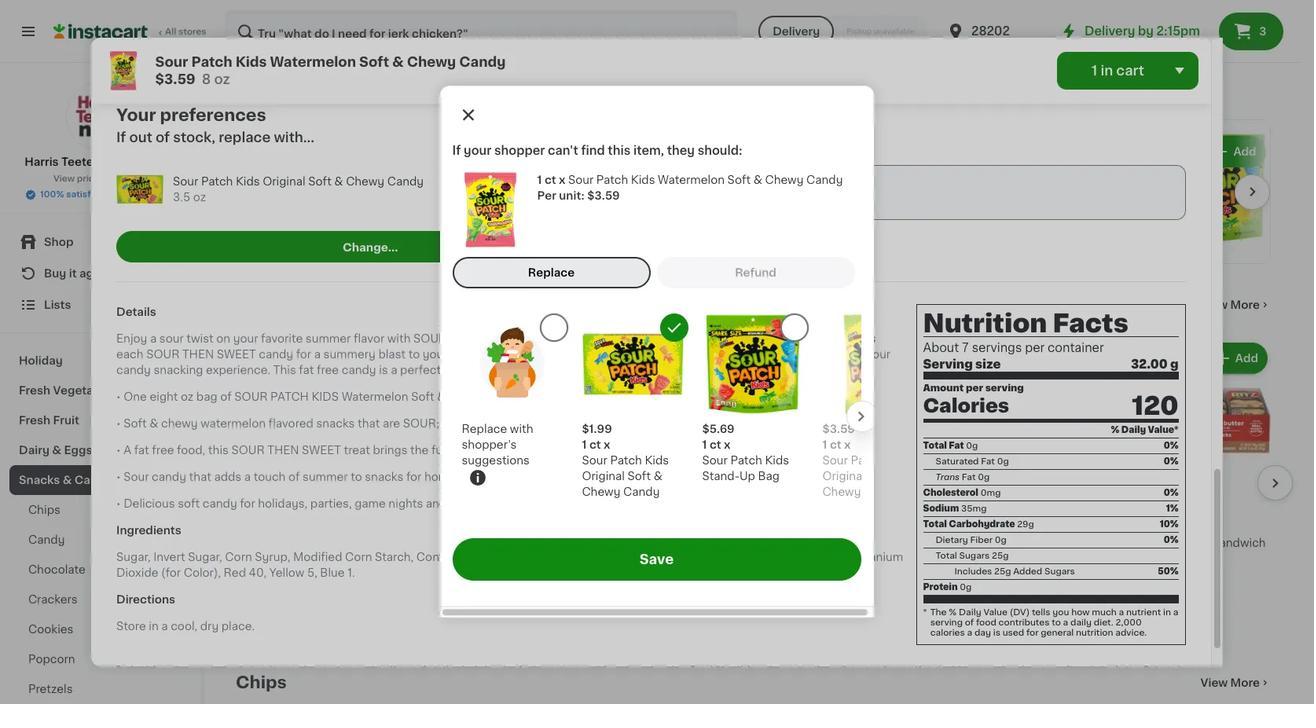 Task type: vqa. For each thing, say whether or not it's contained in the screenshot.
Drugs to the top
no



Task type: describe. For each thing, give the bounding box(es) containing it.
twist
[[187, 334, 214, 345]]

red
[[224, 568, 246, 579]]

a left sour
[[150, 334, 157, 345]]

view pricing policy
[[53, 175, 138, 183]]

spend $20, save $5 see eligible items for 8 x 1.38 oz
[[1109, 588, 1221, 617]]

the left office
[[525, 472, 543, 483]]

0 vertical spatial all
[[165, 28, 176, 36]]

2%
[[528, 552, 544, 563]]

saturated
[[936, 458, 980, 467]]

not
[[291, 665, 302, 673]]

flavored
[[269, 418, 314, 429]]

4 product group from the left
[[760, 340, 922, 641]]

stock inside ritz original crackers 13.7 oz many in stock
[[474, 572, 505, 583]]

nutrition facts
[[924, 312, 1129, 337]]

1 ct x  sour patch kids stand-up bag - slide 3 of 7 group
[[703, 314, 809, 508]]

stacks
[[293, 538, 330, 549]]

with inside enjoy a sour twist on your favorite summer flavor with sour patch kids watermelon soft & chewy candy. intense watermelon flavor fills each sour then sweet candy for a summery blast to your taste buds, and they're shaped like watermelon slices to add excitement to your candy snacking experience. this fat free candy is a perfect movie theater candy, party favors and sweet treats.
[[387, 334, 411, 345]]

crackers inside ritz peanut butter sandwich crackers 8 x 1.38 oz
[[1109, 554, 1158, 565]]

add
[[762, 349, 784, 360]]

includes 25g added sugars
[[955, 568, 1076, 577]]

holidays,
[[258, 499, 308, 510]]

and left other
[[1080, 665, 1093, 673]]

0g for total fat 0g
[[967, 442, 979, 451]]

original inside ritz fresh stacks original crackers 8 x 1.48 oz
[[333, 538, 376, 549]]

to up perfect
[[409, 349, 420, 360]]

kids inside $1.99 1 ct x sour patch kids original soft & chewy candy
[[645, 456, 670, 467]]

sour inside sour patch kids watermelon soft & chewy candy $3.59 8 oz
[[156, 56, 189, 68]]

weight
[[942, 665, 966, 673]]

spk image
[[331, 133, 359, 161]]

directions
[[116, 595, 175, 606]]

0 vertical spatial snacks
[[316, 418, 355, 429]]

a right nutrient
[[1174, 609, 1179, 617]]

see for 8 x 1.35 oz
[[760, 628, 781, 639]]

0% for dietary fiber 0g
[[1164, 537, 1179, 545]]

shop
[[44, 237, 73, 248]]

watermelon inside 1 ct x sour patch kids watermelon soft & chewy candy per unit: $3.59
[[659, 175, 725, 186]]

candy down favorite
[[259, 349, 293, 360]]

1%
[[1167, 505, 1179, 514]]

sour
[[159, 334, 184, 345]]

save for 8 x 1.35 oz
[[828, 610, 855, 621]]

1 sugar, from the left
[[116, 552, 151, 563]]

0 vertical spatial 3.5
[[173, 192, 190, 203]]

container
[[1048, 342, 1105, 354]]

spk holiday image
[[237, 186, 317, 198]]

chewy inside $3.59 1 ct x sour patch kids original soft & chewy candy
[[823, 487, 862, 498]]

add for ritz cheese sandwich crackers
[[886, 353, 909, 364]]

protein
[[924, 584, 958, 592]]

0 horizontal spatial that
[[189, 472, 211, 483]]

save for 8.1 oz
[[1003, 588, 1029, 599]]

taste
[[451, 349, 479, 360]]

product group containing 5
[[1109, 340, 1271, 619]]

x inside $1.99 1 ct x sour patch kids original soft & chewy candy
[[604, 440, 611, 451]]

2 vertical spatial total
[[936, 552, 958, 561]]

your down fills
[[866, 349, 891, 360]]

and up candy,
[[515, 349, 536, 360]]

1 horizontal spatial serving
[[986, 384, 1025, 393]]

$5 for ritz toasted chips sour cream and onion crackers
[[1032, 588, 1047, 599]]

add for ritz fresh stacks original crackers
[[362, 353, 385, 364]]

most
[[544, 665, 562, 673]]

1 for $1.99
[[583, 440, 587, 451]]

soft inside enjoy a sour twist on your favorite summer flavor with sour patch kids watermelon soft & chewy candy. intense watermelon flavor fills each sour then sweet candy for a summery blast to your taste buds, and they're shaped like watermelon slices to add excitement to your candy snacking experience. this fat free candy is a perfect movie theater candy, party favors and sweet treats.
[[590, 334, 614, 345]]

x inside ritz peanut butter sandwich crackers 8 x 1.38 oz
[[1119, 569, 1126, 580]]

size
[[976, 359, 1002, 370]]

for inside enjoy a sour twist on your favorite summer flavor with sour patch kids watermelon soft & chewy candy. intense watermelon flavor fills each sour then sweet candy for a summery blast to your taste buds, and they're shaped like watermelon slices to add excitement to your candy snacking experience. this fat free candy is a perfect movie theater candy, party favors and sweet treats.
[[296, 349, 311, 360]]

candy,
[[523, 365, 561, 376]]

1 product group from the left
[[236, 340, 398, 641]]

a down blast
[[391, 365, 397, 376]]

$5 for premium original saltine crackers
[[683, 610, 697, 621]]

your up perfect
[[423, 349, 448, 360]]

2 corn from the left
[[345, 552, 372, 563]]

spend $20, save $5 see eligible items for 8 x 1.35 oz
[[760, 610, 872, 639]]

estimated
[[1144, 665, 1180, 673]]

fresh inside ritz fresh stacks original crackers 8 x 1.48 oz
[[260, 538, 290, 549]]

x inside ritz cheese sandwich crackers 8 x 1.35 oz
[[770, 569, 777, 580]]

delivery by 2:15pm
[[1085, 25, 1201, 37]]

kids inside 1 ct x sour patch kids watermelon soft & chewy candy per unit: $3.59
[[632, 175, 656, 186]]

sour patch kids original soft & chewy candy image
[[116, 166, 164, 213]]

eligible for 8 x 1.48 oz
[[260, 628, 302, 639]]

to left add
[[748, 349, 760, 360]]

eligible for 13.7 oz
[[435, 612, 476, 623]]

sour inside sour patch kids original soft & chewy candy
[[820, 163, 845, 174]]

they're
[[539, 349, 577, 360]]

2 nights from the left
[[486, 499, 520, 510]]

and down the like
[[632, 365, 653, 376]]

to down treat
[[351, 472, 362, 483]]

1 nights from the left
[[389, 499, 423, 510]]

ct for $3.59
[[831, 440, 842, 451]]

experience.
[[206, 365, 271, 376]]

0% for cholesterol 0mg
[[1164, 489, 1179, 498]]

spend for 8.1 oz
[[936, 588, 973, 599]]

8 inside ritz fresh stacks original crackers 8 x 1.48 oz
[[236, 569, 243, 580]]

add button for ritz cheese sandwich crackers
[[856, 344, 917, 373]]

save for 8 x 1.38 oz
[[1178, 588, 1204, 599]]

syrup,
[[255, 552, 290, 563]]

watermelon inside the sour patch kids watermelon soft & chewy candy
[[592, 178, 658, 189]]

oz inside the ritz toasted chips sour cream and onion crackers 8.1 oz
[[952, 569, 965, 580]]

invert
[[153, 552, 185, 563]]

the inside enjoy the holidays with spk
[[374, 173, 397, 186]]

on inside product information or packaging displayed may not be current or complete. always refer to the physical product for the most accurate information and warnings. for additional information, contact the retailer or manufacturer. *actual weight may vary based on seasonality and other factors. estimated price is approximate and provided only for reference.
[[1026, 665, 1035, 673]]

sour inside $1.99 1 ct x sour patch kids original soft & chewy candy
[[583, 456, 608, 467]]

x inside 1 ct x sour patch kids watermelon soft & chewy candy per unit: $3.59
[[559, 175, 566, 186]]

• sour candy that adds a touch of summer to snacks for home, school and the office
[[116, 472, 578, 483]]

sour patch kids watermelon soft & chewy candy
[[592, 163, 696, 205]]

add for ritz peanut butter sandwich crackers
[[1236, 353, 1259, 364]]

party
[[563, 365, 593, 376]]

$ for ritz original crackers
[[414, 515, 420, 525]]

• for • sour candy that adds a touch of summer to snacks for home, school and the office
[[116, 472, 121, 483]]

value*
[[1149, 426, 1179, 435]]

add button for ritz original crackers
[[507, 344, 568, 373]]

a up 2,000
[[1120, 609, 1125, 617]]

2 flavor from the left
[[824, 334, 854, 345]]

eligible for 16 oz
[[609, 628, 651, 639]]

teeter
[[61, 156, 98, 167]]

modified
[[293, 552, 342, 563]]

ct for $5.69
[[710, 440, 722, 451]]

free inside enjoy a sour twist on your favorite summer flavor with sour patch kids watermelon soft & chewy candy. intense watermelon flavor fills each sour then sweet candy for a summery blast to your taste buds, and they're shaped like watermelon slices to add excitement to your candy snacking experience. this fat free candy is a perfect movie theater candy, party favors and sweet treats.
[[317, 365, 339, 376]]

buy it again link
[[9, 258, 191, 289]]

only
[[239, 675, 254, 682]]

spend for 8 x 1.35 oz
[[761, 610, 798, 621]]

buy
[[44, 268, 66, 279]]

crackers inside the ritz toasted chips sour cream and onion crackers 8.1 oz
[[1035, 554, 1084, 565]]

and down packaging
[[190, 675, 204, 682]]

save for 13.7 oz
[[479, 594, 505, 605]]

2 horizontal spatial stock
[[1082, 39, 1113, 50]]

6 for ritz original crackers
[[420, 514, 433, 532]]

1 for $5.69
[[703, 440, 708, 451]]

next items image
[[851, 402, 871, 433]]

patch inside $3.59 1 ct x sour patch kids original soft & chewy candy
[[851, 456, 883, 467]]

your
[[116, 107, 156, 123]]

1 information from the left
[[146, 665, 187, 673]]

0 vertical spatial that
[[358, 418, 380, 429]]

0 horizontal spatial free
[[152, 445, 174, 456]]

and inside 'sugar, invert sugar, corn syrup, modified corn starch, contains less than 2% of citric acid, tartaric acid, natural and artificial flavor, titanium dioxide (for color), red 40, yellow 5, blue 1.'
[[744, 552, 766, 563]]

fat for saturated
[[982, 458, 996, 467]]

add button inside 'link'
[[1204, 138, 1265, 166]]

ritz for ritz toasted chips sour cream and onion crackers 8.1 oz
[[935, 538, 956, 549]]

suggestions
[[462, 456, 530, 467]]

the left physical
[[444, 665, 456, 673]]

0 horizontal spatial sour patch kids original soft & chewy candy 3.5 oz
[[173, 176, 424, 203]]

candy inside sour patch kids original soft & chewy candy
[[861, 194, 897, 205]]

spend $20, save $5 see eligible items for 16 oz
[[585, 610, 697, 639]]

store
[[116, 621, 146, 632]]

1 horizontal spatial snacks
[[365, 472, 404, 483]]

your up experience.
[[233, 334, 258, 345]]

to down fills
[[852, 349, 863, 360]]

chips link for 'candy' link
[[9, 495, 191, 525]]

candy up soft
[[152, 472, 186, 483]]

add link
[[1159, 133, 1315, 243]]

0g for dietary fiber 0g
[[995, 537, 1007, 545]]

• delicious soft candy for holidays, parties, game nights and movie nights
[[116, 499, 520, 510]]

see for 16 oz
[[585, 628, 607, 639]]

35mg
[[962, 505, 987, 514]]

$1.99 for $1.99 1 ct x sour patch kids original soft & chewy candy
[[583, 424, 613, 435]]

replace button
[[453, 258, 651, 289]]

original inside sour patch kids original soft & chewy candy
[[820, 178, 863, 189]]

watermelon up office
[[546, 445, 611, 456]]

1 vertical spatial summer
[[303, 472, 348, 483]]

peanut
[[1133, 538, 1172, 549]]

then inside enjoy a sour twist on your favorite summer flavor with sour patch kids watermelon soft & chewy candy. intense watermelon flavor fills each sour then sweet candy for a summery blast to your taste buds, and they're shaped like watermelon slices to add excitement to your candy snacking experience. this fat free candy is a perfect movie theater candy, party favors and sweet treats.
[[182, 349, 214, 360]]

slices
[[714, 349, 745, 360]]

refund button
[[657, 258, 855, 289]]

sour up perfect
[[414, 334, 447, 345]]

includes
[[955, 568, 993, 577]]

unit:
[[560, 191, 585, 202]]

chewy inside $1.99 1 ct x sour patch kids original soft & chewy candy
[[583, 487, 621, 498]]

items for 8 x 1.38 oz
[[1178, 605, 1209, 617]]

see for 8 x 1.48 oz
[[236, 628, 257, 639]]

x inside ritz fresh stacks original crackers 8 x 1.48 oz
[[246, 569, 253, 580]]

watermelon inside enjoy a sour twist on your favorite summer flavor with sour patch kids watermelon soft & chewy candy. intense watermelon flavor fills each sour then sweet candy for a summery blast to your taste buds, and they're shaped like watermelon slices to add excitement to your candy snacking experience. this fat free candy is a perfect movie theater candy, party favors and sweet treats.
[[521, 334, 588, 345]]

$3.59 1 ct x sour patch kids original soft & chewy candy
[[823, 424, 910, 498]]

0 vertical spatial daily
[[1122, 426, 1147, 435]]

snacks & candy link
[[9, 465, 191, 495]]

harris
[[25, 156, 59, 167]]

items for 8 x 1.35 oz
[[828, 628, 860, 639]]

you
[[1053, 609, 1070, 617]]

fat for trans
[[963, 474, 976, 482]]

2 view more link from the top
[[1201, 675, 1271, 691]]

total sugars 25g
[[936, 552, 1009, 561]]

original inside ritz original crackers 13.7 oz many in stock
[[435, 538, 477, 549]]

if for if out of stock, replace with...
[[116, 131, 126, 144]]

total for dietary fiber 0g
[[924, 521, 948, 529]]

game
[[355, 499, 386, 510]]

nutrition
[[1077, 629, 1114, 638]]

sweet inside enjoy a sour twist on your favorite summer flavor with sour patch kids watermelon soft & chewy candy. intense watermelon flavor fills each sour then sweet candy for a summery blast to your taste buds, and they're shaped like watermelon slices to add excitement to your candy snacking experience. this fat free candy is a perfect movie theater candy, party favors and sweet treats.
[[217, 349, 256, 360]]

per for container
[[1026, 342, 1045, 354]]

soft inside sour patch kids watermelon soft & chewy candy $3.59 8 oz
[[360, 56, 390, 68]]

cheese
[[784, 538, 826, 549]]

total carbohydrate 29g
[[924, 521, 1035, 529]]

chips link for second view more link from the top
[[236, 674, 287, 693]]

how
[[1072, 609, 1090, 617]]

soft inside $3.59 1 ct x sour patch kids original soft & chewy candy
[[869, 471, 892, 482]]

harris teeter delivery now logo image
[[66, 82, 135, 151]]

2 sugar, from the left
[[188, 552, 222, 563]]

of
[[547, 552, 561, 563]]

* the % daily value (dv) tells you how much a nutrient in a serving of food contributes to a daily diet. 2,000 calories a day is used for general nutrition advice.
[[924, 609, 1179, 638]]

crackers up "cookies"
[[28, 594, 78, 605]]

$ for ritz fresh stacks original crackers
[[239, 515, 245, 525]]

1 horizontal spatial snacks
[[236, 83, 324, 105]]

patch inside sour patch kids watermelon soft & chewy candy $3.59 8 oz
[[192, 56, 233, 68]]

patch inside enjoy a sour twist on your favorite summer flavor with sour patch kids watermelon soft & chewy candy. intense watermelon flavor fills each sour then sweet candy for a summery blast to your taste buds, and they're shaped like watermelon slices to add excitement to your candy snacking experience. this fat free candy is a perfect movie theater candy, party favors and sweet treats.
[[450, 334, 488, 345]]

perfect
[[400, 365, 441, 376]]

the left retailer
[[815, 665, 827, 673]]

for right product
[[519, 665, 529, 673]]

save dialog
[[440, 86, 934, 619]]

ritz for ritz fresh stacks original crackers 8 x 1.48 oz
[[236, 538, 257, 549]]

displayed
[[237, 665, 272, 673]]

120
[[1133, 394, 1179, 419]]

with inside replace with shopper's suggestions
[[511, 424, 534, 435]]

for down adds
[[240, 499, 255, 510]]

chewy inside sour patch kids original soft & chewy candy
[[820, 194, 858, 205]]

service type group
[[759, 16, 928, 47]]

0 vertical spatial 25g
[[993, 552, 1009, 561]]

watermelon down bag
[[201, 418, 266, 429]]

I would like my shopper to... text field
[[678, 166, 1186, 221]]

this
[[273, 365, 296, 376]]

and left warnings.
[[640, 665, 653, 673]]

sodium
[[924, 505, 960, 514]]

5 product group from the left
[[935, 340, 1097, 619]]

eligible for 8 x 1.38 oz
[[1133, 605, 1175, 617]]

candy link
[[9, 525, 191, 555]]

chewy inside enjoy a sour twist on your favorite summer flavor with sour patch kids watermelon soft & chewy candy. intense watermelon flavor fills each sour then sweet candy for a summery blast to your taste buds, and they're shaped like watermelon slices to add excitement to your candy snacking experience. this fat free candy is a perfect movie theater candy, party favors and sweet treats.
[[628, 334, 666, 345]]

$ for ritz peanut butter sandwich crackers
[[1112, 515, 1119, 525]]

sour inside $5.69 1 ct x sour patch kids stand-up bag
[[703, 456, 728, 467]]

& inside $3.59 1 ct x sour patch kids original soft & chewy candy
[[895, 471, 904, 482]]

x inside $5.69 1 ct x sour patch kids stand-up bag
[[725, 440, 731, 451]]

• one eight oz bag of sour patch kids watermelon soft & chewy candy
[[116, 392, 527, 403]]

add button for ritz fresh stacks original crackers
[[332, 344, 393, 373]]

1 may from the left
[[273, 665, 289, 673]]

movie inside enjoy a sour twist on your favorite summer flavor with sour patch kids watermelon soft & chewy candy. intense watermelon flavor fills each sour then sweet candy for a summery blast to your taste buds, and they're shaped like watermelon slices to add excitement to your candy snacking experience. this fat free candy is a perfect movie theater candy, party favors and sweet treats.
[[444, 365, 477, 376]]

ritz for ritz peanut butter sandwich crackers 8 x 1.38 oz
[[1109, 538, 1130, 549]]

refund
[[736, 268, 777, 279]]

this for item,
[[608, 145, 631, 157]]

candy inside sour patch kids watermelon soft & chewy candy $3.59 8 oz
[[460, 56, 506, 68]]

of right the touch
[[288, 472, 300, 483]]

sour down sour
[[146, 349, 180, 360]]

serving
[[924, 359, 974, 370]]

instacart logo image
[[53, 22, 148, 41]]

a left cool,
[[161, 621, 168, 632]]

a right adds
[[244, 472, 251, 483]]

sweet;
[[442, 418, 484, 429]]

a down you
[[1064, 619, 1069, 628]]

adorable
[[495, 445, 543, 456]]

2 or from the left
[[343, 665, 350, 673]]

watermelon inside sour patch kids watermelon soft & chewy candy $3.59 8 oz
[[270, 56, 357, 68]]

saturated fat 0g
[[936, 458, 1010, 467]]

1 horizontal spatial sugars
[[1045, 568, 1076, 577]]

patch inside 1 ct x sour patch kids watermelon soft & chewy candy per unit: $3.59
[[597, 175, 629, 186]]

8 inside ritz peanut butter sandwich crackers 8 x 1.38 oz
[[1109, 569, 1117, 580]]

shaped
[[580, 349, 621, 360]]

candy down the each
[[116, 365, 151, 376]]

$20, for 8 x 1.48 oz
[[277, 610, 302, 621]]

8 inside sour patch kids watermelon soft & chewy candy $3.59 8 oz
[[202, 73, 211, 86]]

chewy inside 1 ct x sour patch kids watermelon soft & chewy candy per unit: $3.59
[[766, 175, 804, 186]]

oz inside ritz peanut butter sandwich crackers 8 x 1.38 oz
[[1154, 569, 1167, 580]]

candy down summery
[[342, 365, 376, 376]]

& inside 1 ct x sour patch kids watermelon soft & chewy candy per unit: $3.59
[[754, 175, 763, 186]]

$20, for 16 oz
[[626, 610, 651, 621]]

Sour Patch Kids Stand-Up Bag checkbox
[[781, 314, 809, 343]]

2 product group from the left
[[411, 340, 573, 625]]

and down home,
[[426, 499, 447, 510]]

and down "suggestions"
[[501, 472, 522, 483]]

candy down adds
[[203, 499, 237, 510]]

2 acid, from the left
[[671, 552, 699, 563]]

soft inside the sour patch kids watermelon soft & chewy candy
[[661, 178, 685, 189]]

6 for ritz fresh stacks original crackers
[[245, 514, 258, 532]]

1 horizontal spatial %
[[1112, 426, 1120, 435]]

$3.59 element
[[820, 133, 925, 160]]

spend for 16 oz
[[587, 610, 623, 621]]

• for • a fat free food, this sour then sweet treat brings the fun with its adorable watermelon slice shape
[[116, 445, 121, 456]]

watermelon up add
[[756, 334, 821, 345]]

to inside product information or packaging displayed may not be current or complete. always refer to the physical product for the most accurate information and warnings. for additional information, contact the retailer or manufacturer. *actual weight may vary based on seasonality and other factors. estimated price is approximate and provided only for reference.
[[435, 665, 442, 673]]

1.
[[348, 568, 355, 579]]

spend for 13.7 oz
[[412, 594, 449, 605]]

many inside ritz original crackers 13.7 oz many in stock
[[426, 572, 458, 583]]

toasted
[[959, 538, 1003, 549]]

1 horizontal spatial sour patch kids original soft & chewy candy 3.5 oz
[[1048, 163, 1135, 221]]

2:15pm
[[1157, 25, 1201, 37]]

replace with shopper's suggestions
[[462, 424, 534, 467]]

sour;
[[403, 418, 439, 429]]

with inside enjoy the holidays with spk
[[331, 190, 361, 203]]

the
[[931, 609, 947, 617]]

home,
[[424, 472, 459, 483]]

replace for replace with shopper's suggestions
[[462, 424, 508, 435]]

$3.59 inside 1 ct x sour patch kids watermelon soft & chewy candy per unit: $3.59
[[588, 191, 620, 202]]

for inside * the % daily value (dv) tells you how much a nutrient in a serving of food contributes to a daily diet. 2,000 calories a day is used for general nutrition advice.
[[1027, 629, 1039, 638]]

0 horizontal spatial sugars
[[960, 552, 990, 561]]

candy inside 1 ct x sour patch kids watermelon soft & chewy candy per unit: $3.59
[[807, 175, 844, 186]]

contributes
[[999, 619, 1050, 628]]

advice.
[[1116, 629, 1148, 638]]

per for serving
[[967, 384, 984, 393]]

find
[[582, 145, 606, 157]]

watermelon up sweet
[[646, 349, 711, 360]]

1 acid, from the left
[[596, 552, 624, 563]]

be
[[304, 665, 313, 673]]

oz inside sour patch kids watermelon soft & chewy candy $3.59 8 oz
[[215, 73, 231, 86]]

eggs
[[64, 445, 92, 456]]

a left "day"
[[968, 629, 973, 638]]

$ 6 59 for ritz toasted chips sour cream and onion crackers
[[938, 514, 971, 532]]

add button for ritz peanut butter sandwich crackers
[[1206, 344, 1267, 373]]

1 right remove sour patch kids watermelon soft & chewy candy image
[[526, 146, 530, 157]]

see for 13.7 oz
[[411, 612, 432, 623]]

$ for ritz toasted chips sour cream and onion crackers
[[938, 515, 944, 525]]



Task type: locate. For each thing, give the bounding box(es) containing it.
see up information,
[[760, 628, 781, 639]]

0 horizontal spatial on
[[216, 334, 230, 345]]

2 horizontal spatial $3.59
[[823, 424, 856, 435]]

5,
[[307, 568, 317, 579]]

(dv)
[[1010, 609, 1030, 617]]

patch inside $1.99 1 ct x sour patch kids original soft & chewy candy
[[611, 456, 643, 467]]

0 horizontal spatial is
[[136, 675, 142, 682]]

sour inside the ritz toasted chips sour cream and onion crackers 8.1 oz
[[1041, 538, 1066, 549]]

$20, for 8.1 oz
[[975, 588, 1000, 599]]

2 sandwich from the left
[[1212, 538, 1266, 549]]

sweet
[[656, 365, 689, 376]]

0 horizontal spatial $ 6 59
[[239, 514, 272, 532]]

crackers down premium
[[585, 554, 634, 565]]

for up this
[[296, 349, 311, 360]]

0 horizontal spatial $3.59
[[156, 73, 196, 86]]

replace for replace
[[529, 268, 575, 279]]

1 vertical spatial serving
[[931, 619, 963, 628]]

2 vertical spatial chips
[[236, 675, 287, 691]]

1 horizontal spatial 3.5
[[1048, 210, 1066, 221]]

1 0% from the top
[[1164, 442, 1179, 451]]

$5 down 'sugar, invert sugar, corn syrup, modified corn starch, contains less than 2% of citric acid, tartaric acid, natural and artificial flavor, titanium dioxide (for color), red 40, yellow 5, blue 1.'
[[508, 594, 523, 605]]

4 0% from the top
[[1164, 537, 1179, 545]]

oz inside 'premium original saltine crackers 16 oz'
[[600, 569, 613, 580]]

cookies link
[[9, 615, 191, 645]]

spend $20, save $5 see eligible items up 'food'
[[935, 588, 1047, 617]]

fresh for fresh fruit
[[19, 415, 50, 426]]

x left "slice"
[[604, 440, 611, 451]]

your
[[464, 145, 492, 157], [233, 334, 258, 345], [423, 349, 448, 360], [866, 349, 891, 360]]

2 0% from the top
[[1164, 458, 1179, 467]]

28202 button
[[947, 9, 1041, 53]]

option group inside save dialog
[[453, 258, 862, 289]]

summer
[[306, 334, 351, 345], [303, 472, 348, 483]]

sugar, up color),
[[188, 552, 222, 563]]

1 vertical spatial then
[[268, 445, 299, 456]]

0 horizontal spatial if
[[116, 131, 126, 144]]

7
[[963, 342, 969, 354]]

$5 for ritz cheese sandwich crackers
[[857, 610, 872, 621]]

0 vertical spatial if
[[116, 131, 126, 144]]

kids inside enjoy a sour twist on your favorite summer flavor with sour patch kids watermelon soft & chewy candy. intense watermelon flavor fills each sour then sweet candy for a summery blast to your taste buds, and they're shaped like watermelon slices to add excitement to your candy snacking experience. this fat free candy is a perfect movie theater candy, party favors and sweet treats.
[[491, 334, 518, 345]]

dietary fiber 0g
[[936, 537, 1007, 545]]

1 horizontal spatial all
[[354, 240, 365, 248]]

ritz original crackers 13.7 oz many in stock
[[411, 538, 529, 583]]

add button for premium original saltine crackers
[[682, 344, 743, 373]]

oz inside ritz original crackers 13.7 oz many in stock
[[434, 554, 447, 565]]

in inside ritz original crackers 13.7 oz many in stock
[[461, 572, 471, 583]]

4 ritz from the left
[[935, 538, 956, 549]]

Replace with shopper's suggestions checkbox
[[540, 314, 568, 343]]

daily
[[1071, 619, 1092, 628]]

$ 6 59 down holidays,
[[239, 514, 272, 532]]

1 for $3.59
[[823, 440, 828, 451]]

0 horizontal spatial information
[[146, 665, 187, 673]]

0 horizontal spatial per
[[967, 384, 984, 393]]

2 horizontal spatial or
[[855, 665, 862, 673]]

natural
[[701, 552, 741, 563]]

items for 16 oz
[[654, 628, 685, 639]]

on right twist
[[216, 334, 230, 345]]

summer inside enjoy a sour twist on your favorite summer flavor with sour patch kids watermelon soft & chewy candy. intense watermelon flavor fills each sour then sweet candy for a summery blast to your taste buds, and they're shaped like watermelon slices to add excitement to your candy snacking experience. this fat free candy is a perfect movie theater candy, party favors and sweet treats.
[[306, 334, 351, 345]]

add for premium original saltine crackers
[[712, 353, 735, 364]]

59 for ritz original crackers
[[434, 515, 447, 525]]

1 vertical spatial patch
[[271, 392, 309, 403]]

buy it again
[[44, 268, 111, 279]]

the left most
[[531, 665, 543, 673]]

1 horizontal spatial sandwich
[[1212, 538, 1266, 549]]

2 • from the top
[[116, 418, 121, 429]]

spend for 8 x 1.38 oz
[[1111, 588, 1147, 599]]

• up the dairy & eggs link
[[116, 418, 121, 429]]

28202
[[972, 25, 1010, 37]]

$5 up manufacturer. on the right of page
[[857, 610, 872, 621]]

59 for ritz fresh stacks original crackers
[[260, 515, 272, 525]]

1 horizontal spatial that
[[358, 418, 380, 429]]

• for • one eight oz bag of sour patch kids watermelon soft & chewy candy
[[116, 392, 121, 403]]

add button for ritz toasted chips sour cream and onion crackers
[[1031, 344, 1092, 373]]

6 product group from the left
[[1109, 340, 1271, 619]]

2 may from the left
[[968, 665, 984, 673]]

1 view more from the top
[[1201, 300, 1260, 311]]

1 horizontal spatial flavor
[[824, 334, 854, 345]]

brings
[[373, 445, 408, 456]]

to up general
[[1053, 619, 1062, 628]]

1 flavor from the left
[[354, 334, 385, 345]]

1 vertical spatial per
[[967, 384, 984, 393]]

1 many in stock button from the left
[[477, 0, 645, 55]]

enjoy the holidays with spk
[[331, 173, 460, 203]]

soft inside sour patch kids original soft & chewy candy
[[865, 178, 889, 189]]

1 vertical spatial 3
[[601, 139, 613, 157]]

$5 for ritz original crackers
[[508, 594, 523, 605]]

the left fun
[[410, 445, 429, 456]]

ct inside 1 ct x sour patch kids watermelon soft & chewy candy per unit: $3.59
[[545, 175, 557, 186]]

2 $ 6 59 from the left
[[414, 514, 447, 532]]

1 horizontal spatial 6
[[420, 514, 433, 532]]

$ down sodium
[[938, 515, 944, 525]]

add for ritz original crackers
[[537, 353, 560, 364]]

0 horizontal spatial snacks & candy
[[19, 475, 112, 486]]

2 more from the top
[[1231, 678, 1260, 689]]

1 vertical spatial kids
[[312, 392, 339, 403]]

daily up 'food'
[[960, 609, 982, 617]]

1 vertical spatial 3.5
[[1048, 210, 1066, 221]]

40,
[[249, 568, 267, 579]]

this inside save dialog
[[608, 145, 631, 157]]

chips inside the ritz toasted chips sour cream and onion crackers 8.1 oz
[[1006, 538, 1038, 549]]

ct inside $5.69 1 ct x sour patch kids stand-up bag
[[710, 440, 722, 451]]

spend $20, save $5 see eligible items for 8.1 oz
[[935, 588, 1047, 617]]

excitement
[[786, 349, 849, 360]]

$5 down blue
[[333, 610, 348, 621]]

ritz for ritz original crackers 13.7 oz many in stock
[[411, 538, 432, 549]]

remove sour patch kids watermelon soft & chewy candy image
[[494, 142, 513, 161]]

2 many in stock from the left
[[1034, 39, 1113, 50]]

1 horizontal spatial if
[[453, 145, 461, 157]]

sandwich right "butter"
[[1212, 538, 1266, 549]]

original inside $3.59 1 ct x sour patch kids original soft & chewy candy
[[823, 471, 866, 482]]

• left 'one'
[[116, 392, 121, 403]]

1 horizontal spatial sweet
[[302, 445, 341, 456]]

nights right game
[[389, 499, 423, 510]]

save for 16 oz
[[654, 610, 680, 621]]

with left its
[[452, 445, 476, 456]]

of right the out
[[156, 131, 170, 144]]

0 vertical spatial snacks
[[236, 83, 324, 105]]

$1.99 inside $1.99 1 ct x sour patch kids original soft & chewy candy
[[583, 424, 613, 435]]

0 vertical spatial sugars
[[960, 552, 990, 561]]

kids up the buds,
[[491, 334, 518, 345]]

oz inside ritz cheese sandwich crackers 8 x 1.35 oz
[[804, 569, 818, 580]]

$5
[[1032, 588, 1047, 599], [1207, 588, 1221, 599], [508, 594, 523, 605], [333, 610, 348, 621], [857, 610, 872, 621], [683, 610, 697, 621]]

sugars
[[960, 552, 990, 561], [1045, 568, 1076, 577]]

spend $20, save $5 see eligible items for 8 x 1.48 oz
[[236, 610, 348, 639]]

add for ritz toasted chips sour cream and onion crackers
[[1061, 353, 1084, 364]]

1 ritz from the left
[[236, 538, 257, 549]]

is inside enjoy a sour twist on your favorite summer flavor with sour patch kids watermelon soft & chewy candy. intense watermelon flavor fills each sour then sweet candy for a summery blast to your taste buds, and they're shaped like watermelon slices to add excitement to your candy snacking experience. this fat free candy is a perfect movie theater candy, party favors and sweet treats.
[[379, 365, 388, 376]]

eligible for 8 x 1.35 oz
[[784, 628, 826, 639]]

8 inside ritz cheese sandwich crackers 8 x 1.35 oz
[[760, 569, 767, 580]]

spend $20, save $5 see eligible items down 50% on the bottom right
[[1109, 588, 1221, 617]]

4 • from the top
[[116, 472, 121, 483]]

soft inside 1 ct x sour patch kids watermelon soft & chewy candy per unit: $3.59
[[728, 175, 751, 186]]

0g for trans fat 0g
[[979, 474, 990, 482]]

1 vertical spatial $3.59
[[588, 191, 620, 202]]

crackers up 1.38
[[1109, 554, 1158, 565]]

fresh up syrup,
[[260, 538, 290, 549]]

x
[[559, 175, 566, 186], [604, 440, 611, 451], [725, 440, 731, 451], [845, 440, 851, 451], [246, 569, 253, 580], [770, 569, 777, 580], [1119, 569, 1126, 580]]

ct
[[533, 146, 545, 157], [545, 175, 557, 186], [590, 440, 602, 451], [710, 440, 722, 451], [831, 440, 842, 451]]

watermelon up 'are'
[[342, 392, 408, 403]]

that left adds
[[189, 472, 211, 483]]

enjoy for enjoy the holidays with spk
[[331, 173, 370, 186]]

original inside 'premium original saltine crackers 16 oz'
[[637, 538, 680, 549]]

for down displayed
[[256, 675, 266, 682]]

eligible up product information or packaging displayed may not be current or complete. always refer to the physical product for the most accurate information and warnings. for additional information, contact the retailer or manufacturer. *actual weight may vary based on seasonality and other factors. estimated price is approximate and provided only for reference.
[[609, 628, 651, 639]]

dairy & eggs
[[19, 445, 92, 456]]

0 vertical spatial enjoy
[[331, 173, 370, 186]]

0 vertical spatial summer
[[306, 334, 351, 345]]

59 right find at the top
[[615, 140, 628, 149]]

delivery inside harris teeter delivery now link
[[100, 156, 148, 167]]

add
[[1234, 146, 1257, 157], [362, 353, 385, 364], [537, 353, 560, 364], [712, 353, 735, 364], [886, 353, 909, 364], [1061, 353, 1084, 364], [1236, 353, 1259, 364]]

bag
[[759, 471, 780, 482]]

sour up adds
[[231, 445, 265, 456]]

2 view more from the top
[[1201, 678, 1260, 689]]

ritz up syrup,
[[236, 538, 257, 549]]

$20, up value
[[975, 588, 1000, 599]]

kids inside the sour patch kids watermelon soft & chewy candy
[[655, 163, 679, 174]]

5 • from the top
[[116, 499, 121, 510]]

0 horizontal spatial many in stock
[[493, 39, 572, 50]]

0 vertical spatial fat
[[950, 442, 965, 451]]

$ 6 59 for ritz fresh stacks original crackers
[[239, 514, 272, 532]]

ritz down 5
[[1109, 538, 1130, 549]]

1 $ 6 59 from the left
[[239, 514, 272, 532]]

school
[[462, 472, 499, 483]]

59 for sour patch kids watermelon soft & chewy candy
[[615, 140, 628, 149]]

on right 'based'
[[1026, 665, 1035, 673]]

1 vertical spatial sugars
[[1045, 568, 1076, 577]]

59 for ritz toasted chips sour cream and onion crackers
[[958, 515, 971, 525]]

snacks up the with...
[[236, 83, 324, 105]]

sour inside 1 ct x sour patch kids watermelon soft & chewy candy per unit: $3.59
[[569, 175, 594, 186]]

harris teeter delivery now
[[25, 156, 176, 167]]

enjoy
[[331, 173, 370, 186], [116, 334, 147, 345]]

patch inside $5.69 1 ct x sour patch kids stand-up bag
[[731, 456, 763, 467]]

if inside save dialog
[[453, 145, 461, 157]]

0% for total fat 0g
[[1164, 442, 1179, 451]]

1 horizontal spatial patch
[[450, 334, 488, 345]]

items for 8.1 oz
[[1003, 605, 1035, 617]]

$1.99
[[588, 183, 625, 195], [583, 424, 613, 435]]

kids inside $5.69 1 ct x sour patch kids stand-up bag
[[766, 456, 790, 467]]

0 horizontal spatial many in stock button
[[477, 0, 645, 55]]

2 6 from the left
[[420, 514, 433, 532]]

sandwich up flavor,
[[829, 538, 883, 549]]

0 vertical spatial %
[[1112, 426, 1120, 435]]

& inside $1.99 1 ct x sour patch kids original soft & chewy candy
[[654, 471, 663, 482]]

change...
[[343, 242, 398, 253]]

$5 for ritz peanut butter sandwich crackers
[[1207, 588, 1221, 599]]

0 horizontal spatial 3.5
[[173, 192, 190, 203]]

1 horizontal spatial many in stock
[[1034, 39, 1113, 50]]

ritz inside ritz cheese sandwich crackers 8 x 1.35 oz
[[760, 538, 781, 549]]

color),
[[184, 568, 221, 579]]

packaging
[[198, 665, 235, 673]]

1 horizontal spatial daily
[[1122, 426, 1147, 435]]

chewy inside the sour patch kids watermelon soft & chewy candy
[[592, 194, 630, 205]]

eligible up 'food'
[[959, 605, 1000, 617]]

candy inside $1.99 1 ct x sour patch kids original soft & chewy candy
[[624, 487, 660, 498]]

calories
[[924, 397, 1010, 415]]

replace with shopper's suggestions - slide 1 of 7 group
[[462, 314, 568, 508]]

2 horizontal spatial delivery
[[1085, 25, 1136, 37]]

$20, for 13.7 oz
[[451, 594, 476, 605]]

option group
[[453, 258, 862, 289]]

& inside sour patch kids watermelon soft & chewy candy $3.59 8 oz
[[393, 56, 404, 68]]

% inside * the % daily value (dv) tells you how much a nutrient in a serving of food contributes to a daily diet. 2,000 calories a day is used for general nutrition advice.
[[950, 609, 957, 617]]

0 horizontal spatial 6
[[245, 514, 258, 532]]

or left packaging
[[189, 665, 196, 673]]

per
[[538, 191, 557, 202]]

item carousel region
[[236, 333, 1293, 649]]

this for sour
[[208, 445, 229, 456]]

all down spk
[[354, 240, 365, 248]]

starch,
[[375, 552, 414, 563]]

product
[[116, 665, 145, 673]]

0 vertical spatial is
[[379, 365, 388, 376]]

refer
[[416, 665, 433, 673]]

6 for ritz toasted chips sour cream and onion crackers
[[944, 514, 957, 532]]

office
[[546, 472, 578, 483]]

crackers inside ritz original crackers 13.7 oz many in stock
[[480, 538, 529, 549]]

total down sodium
[[924, 521, 948, 529]]

watermelon
[[756, 334, 821, 345], [646, 349, 711, 360], [201, 418, 266, 429], [546, 445, 611, 456]]

% right the
[[950, 609, 957, 617]]

patch up taste
[[450, 334, 488, 345]]

items for 13.7 oz
[[479, 612, 511, 623]]

•
[[116, 392, 121, 403], [116, 418, 121, 429], [116, 445, 121, 456], [116, 472, 121, 483], [116, 499, 121, 510]]

2 ritz from the left
[[760, 538, 781, 549]]

if for if your shopper can't find this item, they should:
[[453, 145, 461, 157]]

oz inside ritz fresh stacks original crackers 8 x 1.48 oz
[[281, 569, 294, 580]]

see for 8 x 1.38 oz
[[1109, 605, 1131, 617]]

1 corn from the left
[[225, 552, 252, 563]]

x inside $3.59 1 ct x sour patch kids original soft & chewy candy
[[845, 440, 851, 451]]

satisfaction
[[66, 190, 119, 199]]

59 down sodium 35mg
[[958, 515, 971, 525]]

1 vertical spatial sweet
[[302, 445, 341, 456]]

enjoy a sour twist on your favorite summer flavor with sour patch kids watermelon soft & chewy candy. intense watermelon flavor fills each sour then sweet candy for a summery blast to your taste buds, and they're shaped like watermelon slices to add excitement to your candy snacking experience. this fat free candy is a perfect movie theater candy, party favors and sweet treats.
[[116, 334, 891, 376]]

add inside 'link'
[[1234, 146, 1257, 157]]

25g down onion
[[995, 568, 1012, 577]]

1 more from the top
[[1231, 300, 1260, 311]]

0 vertical spatial on
[[216, 334, 230, 345]]

total for saturated fat 0g
[[924, 442, 948, 451]]

harris teeter delivery now link
[[25, 82, 176, 170]]

$3.59 down 'excitement'
[[823, 424, 856, 435]]

with...
[[274, 131, 315, 144]]

1 view more link from the top
[[1201, 297, 1271, 313]]

1 horizontal spatial may
[[968, 665, 984, 673]]

special instructions
[[678, 131, 815, 144]]

$1.99 1 ct x sour patch kids original soft & chewy candy
[[583, 424, 670, 498]]

sour patch kids original soft & chewy candy
[[820, 163, 907, 205]]

acid, down saltine
[[671, 552, 699, 563]]

$3.59 inside $3.59 1 ct x sour patch kids original soft & chewy candy
[[823, 424, 856, 435]]

of inside * the % daily value (dv) tells you how much a nutrient in a serving of food contributes to a daily diet. 2,000 calories a day is used for general nutrition advice.
[[966, 619, 975, 628]]

of right bag
[[220, 392, 232, 403]]

0 horizontal spatial snacks
[[316, 418, 355, 429]]

1 vertical spatial %
[[950, 609, 957, 617]]

5 ritz from the left
[[1109, 538, 1130, 549]]

sandwich inside ritz peanut butter sandwich crackers 8 x 1.38 oz
[[1212, 538, 1266, 549]]

with up adorable
[[511, 424, 534, 435]]

*
[[924, 609, 928, 617]]

special
[[678, 131, 729, 144]]

reference.
[[267, 675, 303, 682]]

2 vertical spatial fresh
[[260, 538, 290, 549]]

0 vertical spatial view more link
[[1201, 297, 1271, 313]]

crackers up added
[[1035, 554, 1084, 565]]

0 vertical spatial 3
[[1260, 26, 1267, 37]]

free down summery
[[317, 365, 339, 376]]

spend down 8.1
[[936, 588, 973, 599]]

0 vertical spatial fresh
[[19, 385, 50, 396]]

onion
[[999, 554, 1032, 565]]

candy inside $3.59 1 ct x sour patch kids original soft & chewy candy
[[864, 487, 901, 498]]

1 vertical spatial free
[[152, 445, 174, 456]]

sour inside the sour patch kids watermelon soft & chewy candy
[[592, 163, 617, 174]]

if left the out
[[116, 131, 126, 144]]

is inside product information or packaging displayed may not be current or complete. always refer to the physical product for the most accurate information and warnings. for additional information, contact the retailer or manufacturer. *actual weight may vary based on seasonality and other factors. estimated price is approximate and provided only for reference.
[[136, 675, 142, 682]]

replace up shopper's
[[462, 424, 508, 435]]

$ 6 59
[[239, 514, 272, 532], [414, 514, 447, 532], [938, 514, 971, 532]]

0 vertical spatial free
[[317, 365, 339, 376]]

0 horizontal spatial all
[[165, 28, 176, 36]]

0 horizontal spatial or
[[189, 665, 196, 673]]

watermelon down $ 3 59
[[592, 178, 658, 189]]

delivery inside delivery by 2:15pm link
[[1085, 25, 1136, 37]]

daily left value*
[[1122, 426, 1147, 435]]

None search field
[[225, 9, 738, 53]]

1 vertical spatial this
[[208, 445, 229, 456]]

spend for 8 x 1.48 oz
[[237, 610, 274, 621]]

cholesterol 0mg
[[924, 489, 1002, 498]]

0 horizontal spatial then
[[182, 349, 214, 360]]

1 horizontal spatial stock
[[540, 39, 572, 50]]

ritz for ritz cheese sandwich crackers 8 x 1.35 oz
[[760, 538, 781, 549]]

$ 6 59 for ritz original crackers
[[414, 514, 447, 532]]

0 horizontal spatial 3
[[601, 139, 613, 157]]

x down $5.69
[[725, 440, 731, 451]]

popcorn link
[[9, 645, 191, 675]]

ritz fresh stacks original crackers 8 x 1.48 oz
[[236, 538, 376, 580]]

crackers
[[480, 538, 529, 549], [236, 554, 285, 565], [760, 554, 809, 565], [585, 554, 634, 565], [1035, 554, 1084, 565], [1109, 554, 1158, 565], [28, 594, 78, 605]]

100% satisfaction guarantee button
[[24, 186, 176, 201]]

ritz up "artificial"
[[760, 538, 781, 549]]

crackers inside ritz fresh stacks original crackers 8 x 1.48 oz
[[236, 554, 285, 565]]

your inside save dialog
[[464, 145, 492, 157]]

1 horizontal spatial per
[[1026, 342, 1045, 354]]

original inside $1.99 1 ct x sour patch kids original soft & chewy candy
[[583, 471, 625, 482]]

popcorn
[[28, 654, 75, 665]]

$20, down yellow
[[277, 610, 302, 621]]

2 horizontal spatial many
[[1034, 39, 1066, 50]]

for left home,
[[406, 472, 422, 483]]

a
[[150, 334, 157, 345], [314, 349, 321, 360], [391, 365, 397, 376], [244, 472, 251, 483], [1120, 609, 1125, 617], [1174, 609, 1179, 617], [1064, 619, 1069, 628], [161, 621, 168, 632], [968, 629, 973, 638]]

1 horizontal spatial this
[[608, 145, 631, 157]]

3 $ 6 59 from the left
[[938, 514, 971, 532]]

3
[[1260, 26, 1267, 37], [601, 139, 613, 157]]

1 horizontal spatial free
[[317, 365, 339, 376]]

2 many in stock button from the left
[[1019, 0, 1186, 55]]

soft inside $1.99 1 ct x sour patch kids original soft & chewy candy
[[628, 471, 651, 482]]

a left summery
[[314, 349, 321, 360]]

3 • from the top
[[116, 445, 121, 456]]

fat for total
[[950, 442, 965, 451]]

$3.59 inside sour patch kids watermelon soft & chewy candy $3.59 8 oz
[[156, 73, 196, 86]]

1 6 from the left
[[245, 514, 258, 532]]

and inside the ritz toasted chips sour cream and onion crackers 8.1 oz
[[974, 554, 996, 565]]

0 horizontal spatial sandwich
[[829, 538, 883, 549]]

1 vertical spatial daily
[[960, 609, 982, 617]]

see up refer
[[411, 612, 432, 623]]

in inside * the % daily value (dv) tells you how much a nutrient in a serving of food contributes to a daily diet. 2,000 calories a day is used for general nutrition advice.
[[1164, 609, 1172, 617]]

0 horizontal spatial kids
[[312, 392, 339, 403]]

0 vertical spatial movie
[[444, 365, 477, 376]]

59 inside $ 3 59
[[615, 140, 628, 149]]

0 vertical spatial this
[[608, 145, 631, 157]]

to inside * the % daily value (dv) tells you how much a nutrient in a serving of food contributes to a daily diet. 2,000 calories a day is used for general nutrition advice.
[[1053, 619, 1062, 628]]

2 vertical spatial $3.59
[[823, 424, 856, 435]]

spend up place.
[[237, 610, 274, 621]]

patch inside sour patch kids original soft & chewy candy
[[848, 163, 880, 174]]

3 product group from the left
[[585, 340, 747, 641]]

1 vertical spatial 25g
[[995, 568, 1012, 577]]

& inside sour patch kids original soft & chewy candy
[[891, 178, 900, 189]]

1 horizontal spatial $ 6 59
[[414, 514, 447, 532]]

fresh for fresh vegetables
[[19, 385, 50, 396]]

0% for saturated fat 0g
[[1164, 458, 1179, 467]]

serving inside * the % daily value (dv) tells you how much a nutrient in a serving of food contributes to a daily diet. 2,000 calories a day is used for general nutrition advice.
[[931, 619, 963, 628]]

see for 8.1 oz
[[935, 605, 956, 617]]

fat down saturated fat 0g
[[963, 474, 976, 482]]

1.48
[[255, 569, 278, 580]]

1 inside $3.59 1 ct x sour patch kids original soft & chewy candy
[[823, 440, 828, 451]]

x left 1.35
[[770, 569, 777, 580]]

on inside enjoy a sour twist on your favorite summer flavor with sour patch kids watermelon soft & chewy candy. intense watermelon flavor fills each sour then sweet candy for a summery blast to your taste buds, and they're shaped like watermelon slices to add excitement to your candy snacking experience. this fat free candy is a perfect movie theater candy, party favors and sweet treats.
[[216, 334, 230, 345]]

patch inside the sour patch kids watermelon soft & chewy candy
[[620, 163, 652, 174]]

snacks
[[236, 83, 324, 105], [19, 475, 60, 486]]

1 inside 1 ct x sour patch kids watermelon soft & chewy candy per unit: $3.59
[[538, 175, 542, 186]]

0 vertical spatial serving
[[986, 384, 1025, 393]]

flavor up summery
[[354, 334, 385, 345]]

0mg
[[981, 489, 1002, 498]]

touch
[[254, 472, 286, 483]]

sugar,
[[116, 552, 151, 563], [188, 552, 222, 563]]

may up reference.
[[273, 665, 289, 673]]

sandwich inside ritz cheese sandwich crackers 8 x 1.35 oz
[[829, 538, 883, 549]]

0 horizontal spatial snacks
[[19, 475, 60, 486]]

1 horizontal spatial enjoy
[[331, 173, 370, 186]]

1 horizontal spatial many
[[493, 39, 525, 50]]

1 sandwich from the left
[[829, 538, 883, 549]]

1 vertical spatial movie
[[450, 499, 483, 510]]

many in stock
[[493, 39, 572, 50], [1034, 39, 1113, 50]]

then down flavored
[[268, 445, 299, 456]]

policy
[[110, 175, 138, 183]]

increment quantity of sour patch kids watermelon soft & chewy candy image
[[557, 142, 576, 161]]

ritz inside ritz fresh stacks original crackers 8 x 1.48 oz
[[236, 538, 257, 549]]

1 horizontal spatial snacks & candy
[[236, 83, 433, 105]]

1 up per
[[538, 175, 542, 186]]

0 horizontal spatial replace
[[462, 424, 508, 435]]

fiber
[[971, 537, 993, 545]]

1 horizontal spatial delivery
[[773, 26, 820, 37]]

that
[[358, 418, 380, 429], [189, 472, 211, 483]]

16
[[585, 569, 597, 580]]

like
[[624, 349, 643, 360]]

blast
[[378, 349, 406, 360]]

1 or from the left
[[189, 665, 196, 673]]

information right accurate
[[597, 665, 638, 673]]

ritz inside the ritz toasted chips sour cream and onion crackers 8.1 oz
[[935, 538, 956, 549]]

• for • delicious soft candy for holidays, parties, game nights and movie nights
[[116, 499, 121, 510]]

3 ritz from the left
[[411, 538, 432, 549]]

$1.99 for $1.99
[[588, 183, 625, 195]]

6 up syrup,
[[245, 514, 258, 532]]

save down 50% on the bottom right
[[1178, 588, 1204, 599]]

artificial
[[769, 552, 815, 563]]

delivery inside delivery button
[[773, 26, 820, 37]]

$5 for ritz fresh stacks original crackers
[[333, 610, 348, 621]]

is down product at the bottom left
[[136, 675, 142, 682]]

snacks down brings
[[365, 472, 404, 483]]

items up warnings.
[[654, 628, 685, 639]]

replace inside replace with shopper's suggestions
[[462, 424, 508, 435]]

chewy inside sour patch kids watermelon soft & chewy candy $3.59 8 oz
[[407, 56, 457, 68]]

dairy
[[19, 445, 49, 456]]

fat right a on the left bottom of the page
[[134, 445, 149, 456]]

option group containing replace
[[453, 258, 862, 289]]

1 • from the top
[[116, 392, 121, 403]]

daily inside * the % daily value (dv) tells you how much a nutrient in a serving of food contributes to a daily diet. 2,000 calories a day is used for general nutrition advice.
[[960, 609, 982, 617]]

treats.
[[692, 365, 727, 376]]

0 horizontal spatial serving
[[931, 619, 963, 628]]

1 vertical spatial is
[[994, 629, 1001, 638]]

sour down experience.
[[234, 392, 268, 403]]

0 horizontal spatial chips
[[28, 505, 60, 516]]

1 horizontal spatial chips link
[[236, 674, 287, 693]]

ct for $1.99
[[590, 440, 602, 451]]

25g
[[993, 552, 1009, 561], [995, 568, 1012, 577]]

movie down taste
[[444, 365, 477, 376]]

3 6 from the left
[[944, 514, 957, 532]]

8.1
[[935, 569, 949, 580]]

1 vertical spatial fresh
[[19, 415, 50, 426]]

cool,
[[171, 621, 198, 632]]

to right refer
[[435, 665, 442, 673]]

provided
[[205, 675, 237, 682]]

1 horizontal spatial and
[[974, 554, 996, 565]]

6 up 13.7
[[420, 514, 433, 532]]

snacks & candy inside snacks & candy link
[[19, 475, 112, 486]]

summer up summery
[[306, 334, 351, 345]]

$20, for 8 x 1.35 oz
[[801, 610, 826, 621]]

$20, for 8 x 1.38 oz
[[1150, 588, 1175, 599]]

or right current
[[343, 665, 350, 673]]

29g
[[1018, 521, 1035, 529]]

items for 8 x 1.48 oz
[[304, 628, 336, 639]]

sour inside $3.59 1 ct x sour patch kids original soft & chewy candy
[[823, 456, 849, 467]]

3 or from the left
[[855, 665, 862, 673]]

0 horizontal spatial many
[[426, 572, 458, 583]]

2 information from the left
[[597, 665, 638, 673]]

save
[[1003, 588, 1029, 599], [1178, 588, 1204, 599], [479, 594, 505, 605], [304, 610, 331, 621], [828, 610, 855, 621], [654, 610, 680, 621]]

kids inside sour patch kids original soft & chewy candy
[[883, 163, 907, 174]]

1 vertical spatial $1.99
[[583, 424, 613, 435]]

0 vertical spatial per
[[1026, 342, 1045, 354]]

0 horizontal spatial sweet
[[217, 349, 256, 360]]

& inside enjoy a sour twist on your favorite summer flavor with sour patch kids watermelon soft & chewy candy. intense watermelon flavor fills each sour then sweet candy for a summery blast to your taste buds, and they're shaped like watermelon slices to add excitement to your candy snacking experience. this fat free candy is a perfect movie theater candy, party favors and sweet treats.
[[616, 334, 625, 345]]

may left vary
[[968, 665, 984, 673]]

eligible for 8.1 oz
[[959, 605, 1000, 617]]

0g for saturated fat 0g
[[998, 458, 1010, 467]]

delivery for delivery
[[773, 26, 820, 37]]

& inside the sour patch kids watermelon soft & chewy candy
[[687, 178, 696, 189]]

product group
[[236, 340, 398, 641], [411, 340, 573, 625], [585, 340, 747, 641], [760, 340, 922, 641], [935, 340, 1097, 619], [1109, 340, 1271, 619]]

1 many in stock from the left
[[493, 39, 572, 50]]

eligible up 2,000
[[1133, 605, 1175, 617]]

items
[[1003, 605, 1035, 617], [1178, 605, 1209, 617], [479, 612, 511, 623], [304, 628, 336, 639], [828, 628, 860, 639], [654, 628, 685, 639]]

3 inside button
[[1260, 26, 1267, 37]]

shape
[[643, 445, 676, 456]]

0 horizontal spatial fat
[[134, 445, 149, 456]]

candy inside the sour patch kids watermelon soft & chewy candy
[[633, 194, 670, 205]]

3 0% from the top
[[1164, 489, 1179, 498]]

its
[[479, 445, 492, 456]]

1 vertical spatial snacks & candy
[[19, 475, 112, 486]]

instructions
[[732, 131, 815, 144]]



